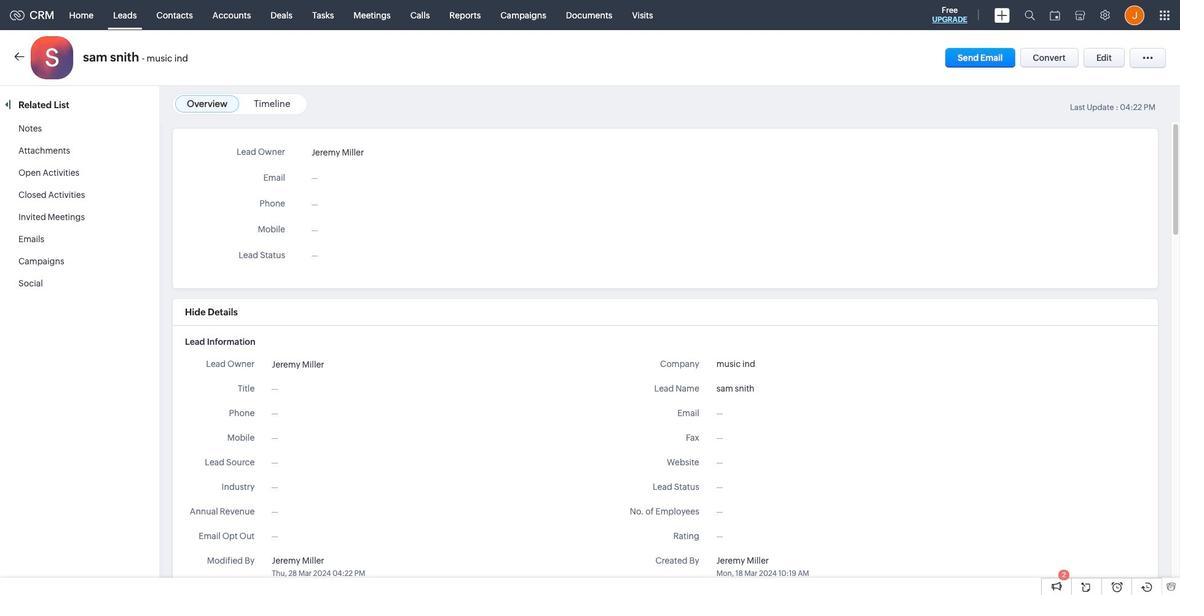 Task type: describe. For each thing, give the bounding box(es) containing it.
search image
[[1025, 10, 1035, 20]]

profile element
[[1118, 0, 1152, 30]]



Task type: vqa. For each thing, say whether or not it's contained in the screenshot.
Profile icon
yes



Task type: locate. For each thing, give the bounding box(es) containing it.
search element
[[1018, 0, 1043, 30]]

profile image
[[1125, 5, 1145, 25]]

calendar image
[[1050, 10, 1061, 20]]

create menu element
[[988, 0, 1018, 30]]

logo image
[[10, 10, 25, 20]]

create menu image
[[995, 8, 1010, 22]]



